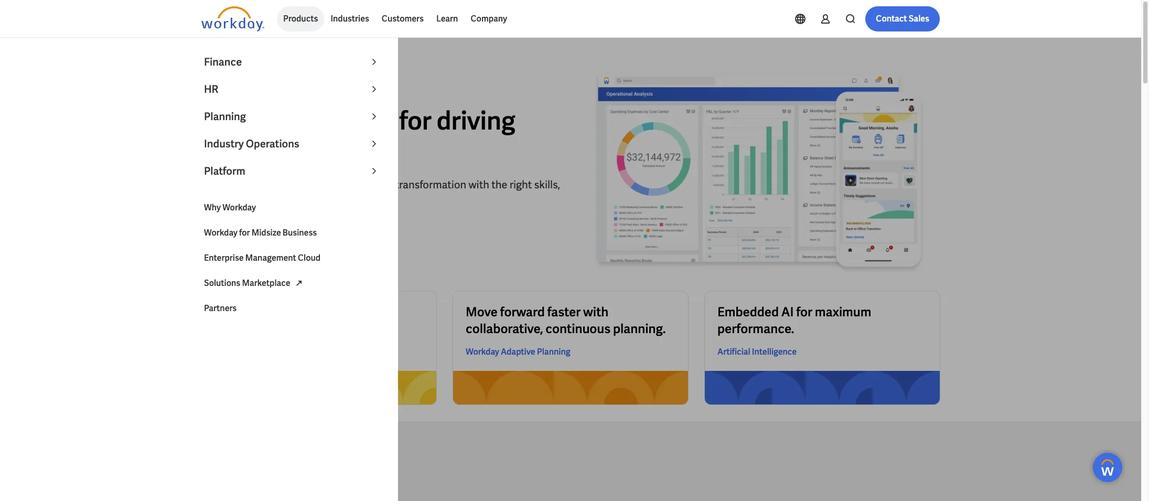Task type: vqa. For each thing, say whether or not it's contained in the screenshot.
the rightmost career
no



Task type: describe. For each thing, give the bounding box(es) containing it.
why workday link
[[198, 195, 387, 220]]

artificial
[[718, 346, 751, 357]]

marketplace
[[242, 278, 291, 289]]

sales
[[909, 13, 930, 24]]

finance,
[[214, 321, 259, 337]]

learn for learn
[[437, 13, 458, 24]]

digital for growth.
[[202, 134, 273, 166]]

industries
[[331, 13, 369, 24]]

skills,
[[535, 178, 561, 191]]

forward
[[500, 304, 545, 320]]

speeding
[[304, 178, 347, 191]]

solutions
[[204, 278, 241, 289]]

industry
[[204, 137, 244, 151]]

customers button
[[376, 6, 430, 31]]

solutions marketplace link
[[198, 271, 387, 296]]

workday adaptive planning
[[466, 346, 571, 357]]

learn for learn more
[[212, 222, 234, 233]]

maximum
[[815, 304, 872, 320]]

the inside "get the roadmap for driving digital growth."
[[249, 104, 287, 137]]

learn more link
[[202, 215, 266, 240]]

products
[[283, 13, 318, 24]]

partners link
[[198, 296, 387, 321]]

budget.
[[273, 192, 309, 206]]

resources
[[239, 178, 286, 191]]

contact sales
[[877, 13, 930, 24]]

business
[[283, 227, 317, 238]]

more.
[[309, 321, 341, 337]]

best-
[[214, 304, 244, 320]]

desktop view of financial management operational analysis dashboard showing operating expenses by cost center and mobile view of human capital management home screen showing suggested tasks and announcements. image
[[579, 71, 940, 275]]

transformation
[[395, 178, 467, 191]]

move forward faster with collaborative, continuous planning.
[[466, 304, 666, 337]]

enterprise management cloud link
[[198, 246, 387, 271]]

industries button
[[325, 6, 376, 31]]

enterprise management cloud
[[204, 252, 321, 263]]

collaborative,
[[466, 321, 543, 337]]

hr,
[[262, 321, 282, 337]]

platform button
[[198, 157, 387, 185]]

workday inside why workday link
[[223, 202, 256, 213]]

with inside move forward faster with collaborative, continuous planning.
[[584, 304, 609, 320]]

artificial intelligence
[[718, 346, 797, 357]]

solutions marketplace
[[204, 278, 291, 289]]

class
[[258, 304, 288, 320]]

move
[[466, 304, 498, 320]]

best-in-class applications for finance, hr, and more.
[[214, 304, 379, 337]]

explore resources for speeding up digital transformation with the right skills, resources, and budget.
[[202, 178, 561, 206]]

why
[[204, 202, 221, 213]]

1 horizontal spatial planning
[[537, 346, 571, 357]]

embedded ai for maximum performance.
[[718, 304, 872, 337]]

finance button
[[198, 48, 387, 76]]

contact
[[877, 13, 908, 24]]

applications
[[290, 304, 361, 320]]

operations
[[246, 137, 300, 151]]

growth.
[[278, 134, 366, 166]]

get the roadmap for driving digital growth.
[[202, 104, 516, 166]]

adaptive
[[501, 346, 536, 357]]

workday for midsize business link
[[198, 220, 387, 246]]

planning inside dropdown button
[[204, 110, 246, 123]]

industry operations
[[204, 137, 300, 151]]

and inside explore resources for speeding up digital transformation with the right skills, resources, and budget.
[[253, 192, 271, 206]]

and inside best-in-class applications for finance, hr, and more.
[[285, 321, 306, 337]]



Task type: locate. For each thing, give the bounding box(es) containing it.
and down resources
[[253, 192, 271, 206]]

1 vertical spatial with
[[584, 304, 609, 320]]

performance.
[[718, 321, 795, 337]]

more
[[235, 222, 256, 233]]

driving
[[437, 104, 516, 137]]

workday up enterprise
[[204, 227, 238, 238]]

1 vertical spatial and
[[285, 321, 306, 337]]

0 horizontal spatial learn
[[212, 222, 234, 233]]

for inside best-in-class applications for finance, hr, and more.
[[363, 304, 379, 320]]

and right hr,
[[285, 321, 306, 337]]

1 horizontal spatial and
[[285, 321, 306, 337]]

1 vertical spatial learn
[[212, 222, 234, 233]]

0 vertical spatial planning
[[204, 110, 246, 123]]

resources,
[[202, 192, 251, 206]]

finance
[[204, 55, 242, 69]]

platform
[[204, 164, 245, 178]]

opens in a new tab image
[[293, 277, 305, 289]]

contact sales link
[[866, 6, 940, 31]]

right
[[510, 178, 532, 191]]

digital inside "get the roadmap for driving digital growth."
[[202, 134, 273, 166]]

enterprise
[[204, 252, 244, 263]]

hr button
[[198, 76, 387, 103]]

intelligence
[[753, 346, 797, 357]]

and
[[253, 192, 271, 206], [285, 321, 306, 337]]

0 vertical spatial workday
[[223, 202, 256, 213]]

with left right
[[469, 178, 490, 191]]

0 vertical spatial and
[[253, 192, 271, 206]]

products button
[[277, 6, 325, 31]]

the up operations at the top of page
[[249, 104, 287, 137]]

learn button
[[430, 6, 465, 31]]

partners
[[204, 303, 237, 314]]

workday for workday adaptive planning
[[466, 346, 500, 357]]

artificial intelligence link
[[718, 346, 797, 359]]

midsize
[[252, 227, 281, 238]]

0 horizontal spatial digital
[[202, 134, 273, 166]]

with up continuous
[[584, 304, 609, 320]]

1 horizontal spatial the
[[492, 178, 508, 191]]

workday for workday for midsize business
[[204, 227, 238, 238]]

for inside "get the roadmap for driving digital growth."
[[399, 104, 432, 137]]

0 horizontal spatial and
[[253, 192, 271, 206]]

0 vertical spatial the
[[249, 104, 287, 137]]

0 horizontal spatial planning
[[204, 110, 246, 123]]

the
[[249, 104, 287, 137], [492, 178, 508, 191]]

planning down continuous
[[537, 346, 571, 357]]

planning
[[204, 110, 246, 123], [537, 346, 571, 357]]

faster
[[548, 304, 581, 320]]

0 vertical spatial with
[[469, 178, 490, 191]]

ai
[[782, 304, 794, 320]]

workday up learn more
[[223, 202, 256, 213]]

workday inside workday for midsize business link
[[204, 227, 238, 238]]

the inside explore resources for speeding up digital transformation with the right skills, resources, and budget.
[[492, 178, 508, 191]]

1 vertical spatial the
[[492, 178, 508, 191]]

for inside explore resources for speeding up digital transformation with the right skills, resources, and budget.
[[288, 178, 301, 191]]

1 vertical spatial digital
[[364, 178, 393, 191]]

get
[[202, 104, 244, 137]]

continuous
[[546, 321, 611, 337]]

1 horizontal spatial learn
[[437, 13, 458, 24]]

learn
[[437, 13, 458, 24], [212, 222, 234, 233]]

workday down collaborative,
[[466, 346, 500, 357]]

0 vertical spatial digital
[[202, 134, 273, 166]]

1 horizontal spatial with
[[584, 304, 609, 320]]

learn left the "company" at the top
[[437, 13, 458, 24]]

industry operations button
[[198, 130, 387, 157]]

digital for transformation
[[364, 178, 393, 191]]

planning.
[[613, 321, 666, 337]]

management
[[246, 252, 296, 263]]

learn inside dropdown button
[[437, 13, 458, 24]]

in-
[[244, 304, 258, 320]]

up
[[349, 178, 362, 191]]

roadmap
[[292, 104, 394, 137]]

with
[[469, 178, 490, 191], [584, 304, 609, 320]]

0 vertical spatial learn
[[437, 13, 458, 24]]

with inside explore resources for speeding up digital transformation with the right skills, resources, and budget.
[[469, 178, 490, 191]]

for inside embedded ai for maximum performance.
[[797, 304, 813, 320]]

1 vertical spatial planning
[[537, 346, 571, 357]]

0 horizontal spatial with
[[469, 178, 490, 191]]

workday
[[223, 202, 256, 213], [204, 227, 238, 238], [466, 346, 500, 357]]

go to the homepage image
[[202, 6, 265, 31]]

1 horizontal spatial digital
[[364, 178, 393, 191]]

planning up industry
[[204, 110, 246, 123]]

for
[[399, 104, 432, 137], [288, 178, 301, 191], [239, 227, 250, 238], [363, 304, 379, 320], [797, 304, 813, 320]]

hr
[[204, 82, 219, 96]]

company
[[471, 13, 508, 24]]

learn down why workday
[[212, 222, 234, 233]]

learn more
[[212, 222, 256, 233]]

the left right
[[492, 178, 508, 191]]

customers
[[382, 13, 424, 24]]

digital
[[202, 134, 273, 166], [364, 178, 393, 191]]

workday inside workday adaptive planning link
[[466, 346, 500, 357]]

why workday
[[204, 202, 256, 213]]

1 vertical spatial workday
[[204, 227, 238, 238]]

explore
[[202, 178, 237, 191]]

cloud
[[298, 252, 321, 263]]

digital inside explore resources for speeding up digital transformation with the right skills, resources, and budget.
[[364, 178, 393, 191]]

2 vertical spatial workday
[[466, 346, 500, 357]]

0 horizontal spatial the
[[249, 104, 287, 137]]

planning button
[[198, 103, 387, 130]]

workday adaptive planning link
[[466, 346, 571, 359]]

company button
[[465, 6, 514, 31]]

workday for midsize business
[[204, 227, 317, 238]]

embedded
[[718, 304, 779, 320]]



